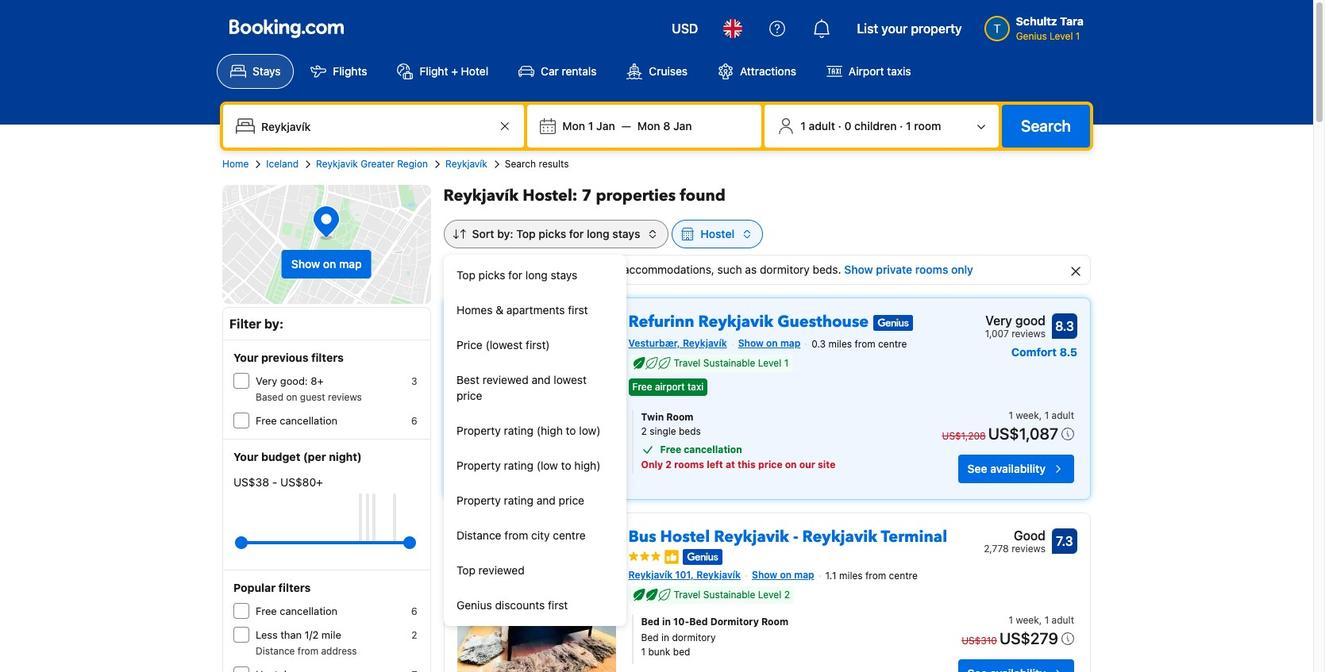 Task type: describe. For each thing, give the bounding box(es) containing it.
bed up the bunk
[[641, 633, 659, 644]]

low)
[[579, 424, 601, 438]]

show private rooms only link
[[845, 263, 974, 276]]

at
[[726, 459, 735, 471]]

1 adult · 0 children · 1 room button
[[771, 111, 993, 141]]

1 horizontal spatial filters
[[311, 351, 344, 365]]

mon 1 jan button
[[556, 112, 622, 141]]

schultz
[[1016, 14, 1058, 28]]

rating for and
[[504, 494, 534, 508]]

1.1 miles from centre
[[826, 571, 918, 582]]

0 vertical spatial free cancellation
[[256, 415, 338, 427]]

booking.com image
[[230, 19, 344, 38]]

distance from city centre button
[[444, 519, 627, 554]]

homes & apartments first
[[457, 303, 588, 317]]

sort
[[472, 227, 495, 241]]

top picks for long stays button
[[444, 258, 627, 293]]

2 vertical spatial free cancellation
[[256, 605, 338, 618]]

best reviewed and lowest price
[[457, 373, 587, 403]]

0.3 miles from centre
[[812, 338, 907, 350]]

flights link
[[297, 54, 381, 89]]

2 in from the top
[[662, 633, 670, 644]]

night)
[[329, 450, 362, 464]]

(low
[[537, 459, 558, 473]]

genius discounts first button
[[444, 589, 627, 624]]

homes & apartments first button
[[444, 293, 627, 328]]

genius inside schultz tara genius level 1
[[1016, 30, 1047, 42]]

reviewed for best
[[483, 373, 529, 387]]

7
[[582, 185, 592, 207]]

8
[[663, 119, 671, 133]]

iceland link
[[266, 157, 299, 172]]

sort by: top picks for long stays
[[472, 227, 641, 241]]

very good element
[[985, 311, 1046, 330]]

left
[[707, 459, 723, 471]]

very good: 8+
[[256, 375, 324, 388]]

reviews for good
[[1012, 328, 1046, 340]]

refurinn
[[629, 311, 695, 333]]

scored 7.3 element
[[1052, 529, 1078, 555]]

cruises link
[[614, 54, 701, 89]]

reykjavík for reykjavík 101, reykjavík
[[629, 570, 673, 582]]

0 horizontal spatial rooms
[[674, 459, 705, 471]]

such
[[718, 263, 742, 276]]

, for us$279
[[1040, 615, 1042, 627]]

1 vertical spatial free cancellation
[[660, 444, 742, 456]]

1 horizontal spatial rooms
[[916, 263, 949, 276]]

bus
[[629, 527, 657, 548]]

dormitory
[[711, 617, 759, 629]]

map for bus
[[794, 570, 815, 582]]

reviewed for top
[[479, 564, 525, 577]]

us$279
[[1000, 630, 1059, 648]]

, for us$1,087
[[1040, 410, 1042, 422]]

+
[[451, 64, 458, 78]]

flight + hotel
[[420, 64, 489, 78]]

search results updated. reykjavík hostel: 7 properties found. element
[[444, 185, 1091, 207]]

property rating (low to high)
[[457, 459, 601, 473]]

1 adult · 0 children · 1 room
[[801, 119, 942, 133]]

your for your previous filters
[[234, 351, 259, 365]]

show on map for refurinn
[[738, 338, 801, 349]]

home link
[[222, 157, 249, 172]]

property rating (low to high) button
[[444, 449, 627, 484]]

101,
[[676, 570, 694, 582]]

1 week , 1 adult for us$279
[[1009, 615, 1075, 627]]

airport taxis link
[[813, 54, 925, 89]]

bed left 10-
[[641, 617, 660, 629]]

reykjavik up the travel sustainable level 1
[[699, 311, 774, 333]]

bus hostel reykjavik - reykjavik terminal image
[[457, 527, 616, 673]]

show on map inside button
[[291, 257, 362, 271]]

centre inside 'distance from city centre' button
[[553, 529, 586, 543]]

very for good:
[[256, 375, 277, 388]]

7.3
[[1057, 535, 1074, 549]]

by: for filter
[[264, 317, 284, 331]]

1 · from the left
[[838, 119, 842, 133]]

bus hostel reykjavik - reykjavik terminal link
[[629, 520, 948, 548]]

free left the airport
[[633, 381, 653, 393]]

your account menu schultz tara genius level 1 element
[[985, 7, 1091, 44]]

8.5
[[1060, 346, 1078, 359]]

week for us$279
[[1016, 615, 1040, 627]]

only
[[641, 459, 663, 471]]

site
[[818, 459, 836, 471]]

1 mon from the left
[[563, 119, 586, 133]]

free down 2 single beds
[[660, 444, 682, 456]]

price
[[457, 338, 483, 352]]

this
[[738, 459, 756, 471]]

filter by:
[[230, 317, 284, 331]]

found
[[680, 185, 726, 207]]

previous
[[261, 351, 309, 365]]

see availability
[[968, 462, 1046, 476]]

good
[[1014, 529, 1046, 543]]

price inside property rating and price button
[[559, 494, 585, 508]]

hostel:
[[523, 185, 578, 207]]

only 2 rooms left at this price on our site
[[641, 459, 836, 471]]

adult for us$279
[[1052, 615, 1075, 627]]

1 vertical spatial -
[[793, 527, 799, 548]]

scored 8.3 element
[[1052, 314, 1078, 339]]

2 mon from the left
[[638, 119, 661, 133]]

your
[[882, 21, 908, 36]]

rating for (high
[[504, 424, 534, 438]]

0 horizontal spatial room
[[667, 412, 694, 423]]

flights
[[333, 64, 367, 78]]

popular
[[234, 581, 276, 595]]

as
[[745, 263, 757, 276]]

high)
[[575, 459, 601, 473]]

from inside button
[[505, 529, 528, 543]]

us$38 - us$80+
[[234, 476, 323, 489]]

to for (low
[[561, 459, 572, 473]]

good element
[[984, 527, 1046, 546]]

1 6 from the top
[[411, 415, 417, 427]]

2,778
[[984, 543, 1009, 555]]

dormitory for in
[[672, 633, 716, 644]]

car rentals
[[541, 64, 597, 78]]

&
[[496, 303, 504, 317]]

3
[[411, 376, 417, 388]]

flight
[[420, 64, 448, 78]]

results for search
[[539, 158, 569, 170]]

1 vertical spatial first
[[548, 599, 568, 612]]

rentals
[[562, 64, 597, 78]]

2 · from the left
[[900, 119, 903, 133]]

filter
[[230, 317, 261, 331]]

twin room link
[[641, 411, 910, 425]]

our
[[800, 459, 816, 471]]

0 vertical spatial cancellation
[[280, 415, 338, 427]]

property
[[911, 21, 962, 36]]

genius discounts first
[[457, 599, 568, 612]]

free down based
[[256, 415, 277, 427]]

attractions
[[740, 64, 797, 78]]

less than 1/2 mile
[[256, 629, 341, 642]]

picks inside button
[[479, 268, 505, 282]]

mon 8 jan button
[[631, 112, 699, 141]]

airport
[[655, 381, 685, 393]]

very for good
[[986, 314, 1013, 328]]

your for your results include some shared accommodations, such as dormitory beds. show private rooms only
[[451, 263, 474, 276]]

reviews inside good 2,778 reviews
[[1012, 543, 1046, 555]]

usd button
[[663, 10, 708, 48]]

homes
[[457, 303, 493, 317]]

centre for bus hostel reykjavik - reykjavik terminal
[[889, 571, 918, 582]]

1 vertical spatial filters
[[279, 581, 311, 595]]

2 single beds
[[641, 426, 701, 438]]

Where are you going? field
[[255, 112, 496, 141]]

list
[[857, 21, 879, 36]]

map inside "show on map" button
[[339, 257, 362, 271]]

from right 1.1
[[866, 571, 887, 582]]

vesturbær,
[[629, 338, 680, 349]]

see
[[968, 462, 988, 476]]

0 vertical spatial first
[[568, 303, 588, 317]]

include
[[514, 263, 552, 276]]

1 horizontal spatial stays
[[613, 227, 641, 241]]

search button
[[1002, 105, 1091, 148]]

2 vertical spatial cancellation
[[280, 605, 338, 618]]

week for us$1,087
[[1016, 410, 1040, 422]]

top for picks
[[457, 268, 476, 282]]

1 horizontal spatial picks
[[539, 227, 566, 241]]

reykjavík for reykjavík hostel: 7 properties found
[[444, 185, 519, 207]]

map for refurinn
[[781, 338, 801, 349]]

top reviewed
[[457, 564, 525, 577]]

1 jan from the left
[[597, 119, 615, 133]]



Task type: vqa. For each thing, say whether or not it's contained in the screenshot.
the leftmost VERY
yes



Task type: locate. For each thing, give the bounding box(es) containing it.
1 vertical spatial reviewed
[[479, 564, 525, 577]]

twin room
[[641, 412, 694, 423]]

reykjavik
[[316, 158, 358, 170], [699, 311, 774, 333], [714, 527, 789, 548], [803, 527, 878, 548]]

1 horizontal spatial for
[[569, 227, 584, 241]]

1 vertical spatial for
[[508, 268, 523, 282]]

1 vertical spatial hostel
[[661, 527, 710, 548]]

0 vertical spatial to
[[566, 424, 576, 438]]

1 week , 1 adult for us$1,087
[[1009, 410, 1075, 422]]

to for (high
[[566, 424, 576, 438]]

reviewed down (lowest
[[483, 373, 529, 387]]

adult left the 0 in the right top of the page
[[809, 119, 836, 133]]

1 vertical spatial price
[[758, 459, 783, 471]]

1 travel from the top
[[674, 357, 701, 369]]

price inside the best reviewed and lowest price
[[457, 389, 482, 403]]

centre for refurinn reykjavik guesthouse
[[879, 338, 907, 350]]

in up the bunk
[[662, 633, 670, 644]]

genius
[[1016, 30, 1047, 42], [457, 599, 492, 612]]

2 travel from the top
[[674, 590, 701, 602]]

1 vertical spatial reviews
[[328, 392, 362, 404]]

distance up top reviewed
[[457, 529, 502, 543]]

single
[[650, 426, 676, 438]]

results for your
[[477, 263, 511, 276]]

results
[[539, 158, 569, 170], [477, 263, 511, 276]]

airport taxis
[[849, 64, 912, 78]]

mon left —
[[563, 119, 586, 133]]

on
[[323, 257, 336, 271], [767, 338, 778, 349], [286, 392, 297, 404], [785, 459, 797, 471], [780, 570, 792, 582]]

address
[[321, 646, 357, 658]]

0 vertical spatial distance
[[457, 529, 502, 543]]

refurinn reykjavik guesthouse link
[[629, 305, 869, 333]]

top up genius discounts first
[[457, 564, 476, 577]]

reykjavik up travel sustainable level 2
[[714, 527, 789, 548]]

1 horizontal spatial search
[[1021, 117, 1072, 135]]

to left low)
[[566, 424, 576, 438]]

0 vertical spatial very
[[986, 314, 1013, 328]]

for up "some"
[[569, 227, 584, 241]]

price down 'best'
[[457, 389, 482, 403]]

show
[[291, 257, 320, 271], [845, 263, 873, 276], [738, 338, 764, 349], [752, 570, 778, 582]]

sustainable up the taxi
[[704, 357, 756, 369]]

to right (low
[[561, 459, 572, 473]]

0 vertical spatial filters
[[311, 351, 344, 365]]

bed
[[673, 647, 691, 659]]

free cancellation
[[256, 415, 338, 427], [660, 444, 742, 456], [256, 605, 338, 618]]

property for property rating (low to high)
[[457, 459, 501, 473]]

1 , from the top
[[1040, 410, 1042, 422]]

by: right filter
[[264, 317, 284, 331]]

level for guesthouse
[[758, 357, 782, 369]]

taxi
[[688, 381, 704, 393]]

reviewed
[[483, 373, 529, 387], [479, 564, 525, 577]]

2 , from the top
[[1040, 615, 1042, 627]]

on inside button
[[323, 257, 336, 271]]

1 horizontal spatial ·
[[900, 119, 903, 133]]

very left good
[[986, 314, 1013, 328]]

this property is part of our preferred partner programme. it is committed to providing commendable service and good value. it will pay us a higher commission if you make a booking. image
[[664, 550, 680, 566]]

miles for reykjavik
[[840, 571, 863, 582]]

2 vertical spatial level
[[758, 590, 782, 602]]

1 vertical spatial to
[[561, 459, 572, 473]]

6
[[411, 415, 417, 427], [411, 606, 417, 618]]

and inside property rating and price button
[[537, 494, 556, 508]]

, up us$1,087
[[1040, 410, 1042, 422]]

hostel inside dropdown button
[[701, 227, 735, 241]]

level down refurinn reykjavik guesthouse
[[758, 357, 782, 369]]

property for property rating (high to low)
[[457, 424, 501, 438]]

0 vertical spatial map
[[339, 257, 362, 271]]

reykjavík up the travel sustainable level 1
[[683, 338, 727, 349]]

free cancellation down based on guest reviews on the bottom of the page
[[256, 415, 338, 427]]

distance for distance from city centre
[[457, 529, 502, 543]]

your previous filters
[[234, 351, 344, 365]]

1 horizontal spatial price
[[559, 494, 585, 508]]

property rating (high to low) button
[[444, 414, 627, 449]]

reykjavik greater region link
[[316, 157, 428, 172]]

adult up us$1,087
[[1052, 410, 1075, 422]]

refurinn reykjavik guesthouse
[[629, 311, 869, 333]]

very inside very good 1,007 reviews
[[986, 314, 1013, 328]]

0 vertical spatial level
[[1050, 30, 1073, 42]]

1 horizontal spatial dormitory
[[760, 263, 810, 276]]

us$1,208
[[942, 431, 986, 443]]

search results
[[505, 158, 569, 170]]

sustainable up dormitory
[[704, 590, 756, 602]]

0 vertical spatial sustainable
[[704, 357, 756, 369]]

reykjavík down reykjavík link
[[444, 185, 519, 207]]

bed up the bed
[[690, 617, 708, 629]]

from left city
[[505, 529, 528, 543]]

filters right popular
[[279, 581, 311, 595]]

0 vertical spatial adult
[[809, 119, 836, 133]]

level for reykjavik
[[758, 590, 782, 602]]

2 vertical spatial reviews
[[1012, 543, 1046, 555]]

hostel up this property is part of our preferred partner programme. it is committed to providing commendable service and good value. it will pay us a higher commission if you make a booking. icon
[[661, 527, 710, 548]]

genius inside button
[[457, 599, 492, 612]]

0 vertical spatial search
[[1021, 117, 1072, 135]]

results up hostel:
[[539, 158, 569, 170]]

3 property from the top
[[457, 494, 501, 508]]

cancellation
[[280, 415, 338, 427], [684, 444, 742, 456], [280, 605, 338, 618]]

airport
[[849, 64, 885, 78]]

results down the sort
[[477, 263, 511, 276]]

reykjavík for reykjavík
[[446, 158, 488, 170]]

0 vertical spatial by:
[[497, 227, 514, 241]]

reykjavik left greater
[[316, 158, 358, 170]]

price (lowest first)
[[457, 338, 550, 352]]

in left 10-
[[662, 617, 671, 629]]

flight + hotel link
[[384, 54, 502, 89]]

us$38
[[234, 476, 269, 489]]

1 rating from the top
[[504, 424, 534, 438]]

good:
[[280, 375, 308, 388]]

0.3
[[812, 338, 826, 350]]

greater
[[361, 158, 395, 170]]

0 vertical spatial room
[[667, 412, 694, 423]]

1 inside schultz tara genius level 1
[[1076, 30, 1081, 42]]

genius down schultz
[[1016, 30, 1047, 42]]

level up bed in 10-bed dormitory room link
[[758, 590, 782, 602]]

2 vertical spatial rating
[[504, 494, 534, 508]]

rating inside property rating (high to low) button
[[504, 424, 534, 438]]

reviewed inside button
[[479, 564, 525, 577]]

reviewed up genius discounts first
[[479, 564, 525, 577]]

from down 1/2
[[298, 646, 319, 658]]

reviewed inside the best reviewed and lowest price
[[483, 373, 529, 387]]

hostel up your results include some shared accommodations, such as dormitory beds. show private rooms only
[[701, 227, 735, 241]]

0 vertical spatial in
[[662, 617, 671, 629]]

your for your budget (per night)
[[234, 450, 259, 464]]

1 vertical spatial adult
[[1052, 410, 1075, 422]]

1
[[1076, 30, 1081, 42], [588, 119, 594, 133], [801, 119, 806, 133], [906, 119, 912, 133], [784, 357, 789, 369], [1009, 410, 1014, 422], [1045, 410, 1049, 422], [1009, 615, 1014, 627], [1045, 615, 1049, 627], [641, 647, 646, 659]]

level inside schultz tara genius level 1
[[1050, 30, 1073, 42]]

1 vertical spatial distance
[[256, 646, 295, 658]]

rating left (low
[[504, 459, 534, 473]]

stays down properties
[[613, 227, 641, 241]]

bed in 10-bed dormitory room link
[[641, 616, 910, 630]]

1 horizontal spatial room
[[762, 617, 789, 629]]

to
[[566, 424, 576, 438], [561, 459, 572, 473]]

0 vertical spatial rating
[[504, 424, 534, 438]]

group
[[241, 531, 409, 556]]

guesthouse
[[778, 311, 869, 333]]

1 week , 1 adult
[[1009, 410, 1075, 422], [1009, 615, 1075, 627]]

adult inside dropdown button
[[809, 119, 836, 133]]

1 vertical spatial show on map
[[738, 338, 801, 349]]

miles right 1.1
[[840, 571, 863, 582]]

1 week , 1 adult up us$1,087
[[1009, 410, 1075, 422]]

this property is part of our preferred partner programme. it is committed to providing commendable service and good value. it will pay us a higher commission if you make a booking. image
[[664, 550, 680, 566]]

very up based
[[256, 375, 277, 388]]

1 horizontal spatial jan
[[674, 119, 692, 133]]

your down the sort
[[451, 263, 474, 276]]

1 vertical spatial dormitory
[[672, 633, 716, 644]]

sustainable for hostel
[[704, 590, 756, 602]]

0 horizontal spatial ·
[[838, 119, 842, 133]]

0 vertical spatial 6
[[411, 415, 417, 427]]

by: for sort
[[497, 227, 514, 241]]

room inside bed in 10-bed dormitory room bed in dormitory 1 bunk bed
[[762, 617, 789, 629]]

sustainable for reykjavik
[[704, 357, 756, 369]]

room
[[667, 412, 694, 423], [762, 617, 789, 629]]

us$1,087
[[989, 425, 1059, 443]]

list your property
[[857, 21, 962, 36]]

1 vertical spatial your
[[234, 351, 259, 365]]

very
[[986, 314, 1013, 328], [256, 375, 277, 388]]

vesturbær, reykjavík
[[629, 338, 727, 349]]

reykjavík up travel sustainable level 2
[[697, 570, 741, 582]]

terminal
[[881, 527, 948, 548]]

0 horizontal spatial for
[[508, 268, 523, 282]]

1 horizontal spatial distance
[[457, 529, 502, 543]]

by:
[[497, 227, 514, 241], [264, 317, 284, 331]]

2 1 week , 1 adult from the top
[[1009, 615, 1075, 627]]

0 vertical spatial stays
[[613, 227, 641, 241]]

0 vertical spatial picks
[[539, 227, 566, 241]]

2 rating from the top
[[504, 459, 534, 473]]

dormitory for as
[[760, 263, 810, 276]]

based on guest reviews
[[256, 392, 362, 404]]

cancellation up 1/2
[[280, 605, 338, 618]]

1 horizontal spatial genius
[[1016, 30, 1047, 42]]

reykjavík right region
[[446, 158, 488, 170]]

only
[[952, 263, 974, 276]]

show inside button
[[291, 257, 320, 271]]

1 vertical spatial top
[[457, 268, 476, 282]]

distance from address
[[256, 646, 357, 658]]

1 1 week , 1 adult from the top
[[1009, 410, 1075, 422]]

price down high) at the left
[[559, 494, 585, 508]]

property inside button
[[457, 494, 501, 508]]

1 property from the top
[[457, 424, 501, 438]]

1 vertical spatial 6
[[411, 606, 417, 618]]

0 horizontal spatial by:
[[264, 317, 284, 331]]

picks up "&"
[[479, 268, 505, 282]]

show on map button
[[282, 250, 372, 279]]

week up 'us$279'
[[1016, 615, 1040, 627]]

some
[[555, 263, 583, 276]]

reviews right guest
[[328, 392, 362, 404]]

search inside button
[[1021, 117, 1072, 135]]

availability
[[991, 462, 1046, 476]]

1 week , 1 adult up 'us$279'
[[1009, 615, 1075, 627]]

genius down top reviewed
[[457, 599, 492, 612]]

free cancellation up the less than 1/2 mile
[[256, 605, 338, 618]]

0 horizontal spatial -
[[272, 476, 277, 489]]

best reviewed and lowest price button
[[444, 363, 627, 414]]

adult
[[809, 119, 836, 133], [1052, 410, 1075, 422], [1052, 615, 1075, 627]]

reykjavík down this property is part of our preferred partner programme. it is committed to providing commendable service and good value. it will pay us a higher commission if you make a booking. icon
[[629, 570, 673, 582]]

search for search
[[1021, 117, 1072, 135]]

0 vertical spatial and
[[532, 373, 551, 387]]

for inside button
[[508, 268, 523, 282]]

1 vertical spatial results
[[477, 263, 511, 276]]

based
[[256, 392, 284, 404]]

centre right 0.3 on the bottom right
[[879, 338, 907, 350]]

jan left —
[[597, 119, 615, 133]]

0 vertical spatial your
[[451, 263, 474, 276]]

jan right 8
[[674, 119, 692, 133]]

reviews for on
[[328, 392, 362, 404]]

1,007
[[985, 328, 1009, 340]]

comfort
[[1012, 346, 1057, 359]]

room up 2 single beds
[[667, 412, 694, 423]]

show on map for bus
[[752, 570, 815, 582]]

10-
[[674, 617, 690, 629]]

2 vertical spatial top
[[457, 564, 476, 577]]

0 vertical spatial top
[[517, 227, 536, 241]]

your down filter
[[234, 351, 259, 365]]

2 week from the top
[[1016, 615, 1040, 627]]

city
[[531, 529, 550, 543]]

travel down vesturbær, reykjavík
[[674, 357, 701, 369]]

0 horizontal spatial picks
[[479, 268, 505, 282]]

reykjavík link
[[446, 157, 488, 172]]

filters up 8+
[[311, 351, 344, 365]]

0 vertical spatial price
[[457, 389, 482, 403]]

room right dormitory
[[762, 617, 789, 629]]

adult for us$1,087
[[1052, 410, 1075, 422]]

adult up 'us$279'
[[1052, 615, 1075, 627]]

1 vertical spatial ,
[[1040, 615, 1042, 627]]

and left lowest
[[532, 373, 551, 387]]

1 vertical spatial stays
[[551, 268, 578, 282]]

property up "property rating and price"
[[457, 459, 501, 473]]

0 vertical spatial miles
[[829, 338, 852, 350]]

free cancellation up left
[[660, 444, 742, 456]]

cancellation down based on guest reviews on the bottom of the page
[[280, 415, 338, 427]]

and for rating
[[537, 494, 556, 508]]

1 horizontal spatial results
[[539, 158, 569, 170]]

dormitory inside bed in 10-bed dormitory room bed in dormitory 1 bunk bed
[[672, 633, 716, 644]]

property down 'best'
[[457, 424, 501, 438]]

0 vertical spatial rooms
[[916, 263, 949, 276]]

·
[[838, 119, 842, 133], [900, 119, 903, 133]]

1 horizontal spatial very
[[986, 314, 1013, 328]]

0 vertical spatial travel
[[674, 357, 701, 369]]

1 vertical spatial travel
[[674, 590, 701, 602]]

top
[[517, 227, 536, 241], [457, 268, 476, 282], [457, 564, 476, 577]]

property rating and price
[[457, 494, 585, 508]]

children
[[855, 119, 897, 133]]

1 week from the top
[[1016, 410, 1040, 422]]

top up include on the top of the page
[[517, 227, 536, 241]]

car rentals link
[[505, 54, 610, 89]]

0 vertical spatial for
[[569, 227, 584, 241]]

(high
[[537, 424, 563, 438]]

dormitory right as
[[760, 263, 810, 276]]

reviews up comfort
[[1012, 328, 1046, 340]]

guest
[[300, 392, 325, 404]]

2
[[641, 426, 647, 438], [666, 459, 672, 471], [784, 590, 790, 602], [412, 630, 417, 642]]

rating inside property rating and price button
[[504, 494, 534, 508]]

refurinn reykjavik guesthouse image
[[457, 311, 616, 470]]

top reviewed button
[[444, 554, 627, 589]]

0 horizontal spatial long
[[526, 268, 548, 282]]

reviews inside very good 1,007 reviews
[[1012, 328, 1046, 340]]

centre right city
[[553, 529, 586, 543]]

free airport taxi
[[633, 381, 704, 393]]

0 vertical spatial week
[[1016, 410, 1040, 422]]

0 horizontal spatial distance
[[256, 646, 295, 658]]

property for property rating and price
[[457, 494, 501, 508]]

1 in from the top
[[662, 617, 671, 629]]

1 inside bed in 10-bed dormitory room bed in dormitory 1 bunk bed
[[641, 647, 646, 659]]

and for reviewed
[[532, 373, 551, 387]]

and inside the best reviewed and lowest price
[[532, 373, 551, 387]]

budget
[[261, 450, 301, 464]]

1 vertical spatial rooms
[[674, 459, 705, 471]]

0 horizontal spatial search
[[505, 158, 536, 170]]

—
[[622, 119, 631, 133]]

and down (low
[[537, 494, 556, 508]]

travel for reykjavik
[[674, 357, 701, 369]]

1 vertical spatial miles
[[840, 571, 863, 582]]

first right discounts
[[548, 599, 568, 612]]

and
[[532, 373, 551, 387], [537, 494, 556, 508]]

good 2,778 reviews
[[984, 529, 1046, 555]]

price right this
[[758, 459, 783, 471]]

mon left 8
[[638, 119, 661, 133]]

rating for (low
[[504, 459, 534, 473]]

0 vertical spatial long
[[587, 227, 610, 241]]

2 property from the top
[[457, 459, 501, 473]]

rating left (high
[[504, 424, 534, 438]]

reykjavik greater region
[[316, 158, 428, 170]]

· right children
[[900, 119, 903, 133]]

0 vertical spatial reviewed
[[483, 373, 529, 387]]

1 vertical spatial sustainable
[[704, 590, 756, 602]]

cancellation up left
[[684, 444, 742, 456]]

stays
[[253, 64, 281, 78]]

2 jan from the left
[[674, 119, 692, 133]]

best
[[457, 373, 480, 387]]

· left the 0 in the right top of the page
[[838, 119, 842, 133]]

rooms left left
[[674, 459, 705, 471]]

travel down reykjavík 101, reykjavík
[[674, 590, 701, 602]]

properties
[[596, 185, 676, 207]]

long
[[587, 227, 610, 241], [526, 268, 548, 282]]

distance down less
[[256, 646, 295, 658]]

0 vertical spatial -
[[272, 476, 277, 489]]

dormitory up the bed
[[672, 633, 716, 644]]

from right 0.3 on the bottom right
[[855, 338, 876, 350]]

2 vertical spatial centre
[[889, 571, 918, 582]]

stays link
[[217, 54, 294, 89]]

search for search results
[[505, 158, 536, 170]]

top for reviewed
[[457, 564, 476, 577]]

bunk
[[649, 647, 671, 659]]

1 horizontal spatial mon
[[638, 119, 661, 133]]

0 vertical spatial results
[[539, 158, 569, 170]]

travel
[[674, 357, 701, 369], [674, 590, 701, 602]]

2 vertical spatial price
[[559, 494, 585, 508]]

8.3
[[1056, 319, 1075, 334]]

1 vertical spatial week
[[1016, 615, 1040, 627]]

0 vertical spatial centre
[[879, 338, 907, 350]]

2 vertical spatial adult
[[1052, 615, 1075, 627]]

2 sustainable from the top
[[704, 590, 756, 602]]

1 horizontal spatial -
[[793, 527, 799, 548]]

rating inside property rating (low to high) button
[[504, 459, 534, 473]]

miles for guesthouse
[[829, 338, 852, 350]]

1 vertical spatial map
[[781, 338, 801, 349]]

travel for hostel
[[674, 590, 701, 602]]

0 vertical spatial genius
[[1016, 30, 1047, 42]]

0 horizontal spatial price
[[457, 389, 482, 403]]

stays inside top picks for long stays button
[[551, 268, 578, 282]]

2 6 from the top
[[411, 606, 417, 618]]

level down tara
[[1050, 30, 1073, 42]]

free up less
[[256, 605, 277, 618]]

first down "some"
[[568, 303, 588, 317]]

1 horizontal spatial by:
[[497, 227, 514, 241]]

for up homes & apartments first
[[508, 268, 523, 282]]

miles right 0.3 on the bottom right
[[829, 338, 852, 350]]

2 vertical spatial map
[[794, 570, 815, 582]]

0 vertical spatial dormitory
[[760, 263, 810, 276]]

property up distance from city centre
[[457, 494, 501, 508]]

0 vertical spatial 1 week , 1 adult
[[1009, 410, 1075, 422]]

3 rating from the top
[[504, 494, 534, 508]]

2 horizontal spatial price
[[758, 459, 783, 471]]

2 vertical spatial show on map
[[752, 570, 815, 582]]

1 vertical spatial centre
[[553, 529, 586, 543]]

rating up distance from city centre
[[504, 494, 534, 508]]

by: right the sort
[[497, 227, 514, 241]]

0 horizontal spatial very
[[256, 375, 277, 388]]

car
[[541, 64, 559, 78]]

top up homes on the left of page
[[457, 268, 476, 282]]

1 sustainable from the top
[[704, 357, 756, 369]]

1 horizontal spatial long
[[587, 227, 610, 241]]

reykjavík 101, reykjavík
[[629, 570, 741, 582]]

long up shared
[[587, 227, 610, 241]]

distance for distance from address
[[256, 646, 295, 658]]

genius discounts available at this property. image
[[874, 315, 914, 331], [874, 315, 914, 331], [683, 550, 722, 566], [683, 550, 722, 566]]

long left "some"
[[526, 268, 548, 282]]

long inside button
[[526, 268, 548, 282]]

distance inside button
[[457, 529, 502, 543]]

1 vertical spatial cancellation
[[684, 444, 742, 456]]

reviews right 2,778 at the right
[[1012, 543, 1046, 555]]

reykjavik up 1.1
[[803, 527, 878, 548]]

lowest
[[554, 373, 587, 387]]

distance from city centre
[[457, 529, 586, 543]]



